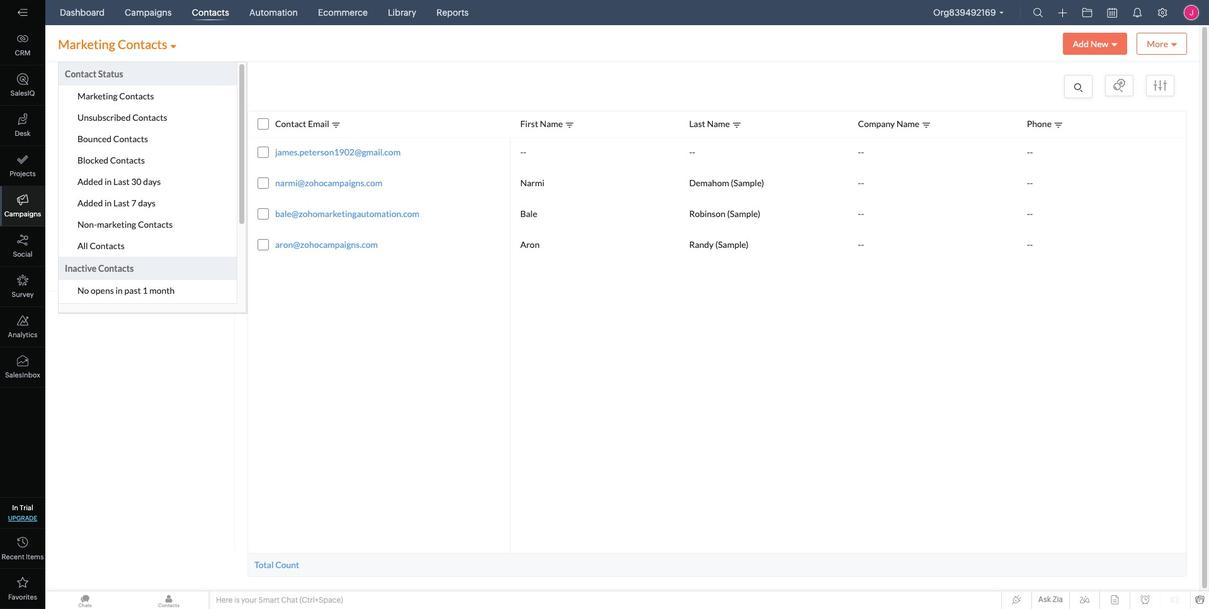 Task type: locate. For each thing, give the bounding box(es) containing it.
in
[[12, 505, 18, 512]]

ask
[[1039, 596, 1052, 605]]

campaigns link down projects
[[0, 186, 45, 227]]

0 horizontal spatial campaigns
[[4, 210, 41, 218]]

campaigns link left contacts 'link' at the top left
[[120, 0, 177, 25]]

trial
[[20, 505, 33, 512]]

automation
[[249, 8, 298, 18]]

items
[[26, 554, 44, 561]]

here is your smart chat (ctrl+space)
[[216, 597, 343, 605]]

recent items
[[2, 554, 44, 561]]

analytics link
[[0, 307, 45, 348]]

smart
[[259, 597, 280, 605]]

campaigns
[[125, 8, 172, 18], [4, 210, 41, 218]]

chats image
[[45, 592, 125, 610]]

org839492169
[[934, 8, 996, 18]]

in trial upgrade
[[8, 505, 37, 522]]

campaigns link
[[120, 0, 177, 25], [0, 186, 45, 227]]

reports link
[[432, 0, 474, 25]]

crm link
[[0, 25, 45, 66]]

(ctrl+space)
[[300, 597, 343, 605]]

social
[[13, 251, 33, 258]]

projects link
[[0, 146, 45, 186]]

folder image
[[1083, 8, 1093, 18]]

quick actions image
[[1059, 8, 1068, 18]]

survey link
[[0, 267, 45, 307]]

your
[[241, 597, 257, 605]]

reports
[[437, 8, 469, 18]]

automation link
[[244, 0, 303, 25]]

contacts image
[[129, 592, 209, 610]]

campaigns up social 'link'
[[4, 210, 41, 218]]

projects
[[10, 170, 36, 178]]

survey
[[12, 291, 34, 299]]

1 horizontal spatial campaigns link
[[120, 0, 177, 25]]

0 vertical spatial campaigns link
[[120, 0, 177, 25]]

calendar image
[[1108, 8, 1118, 18]]

1 vertical spatial campaigns
[[4, 210, 41, 218]]

0 vertical spatial campaigns
[[125, 8, 172, 18]]

dashboard link
[[55, 0, 110, 25]]

1 vertical spatial campaigns link
[[0, 186, 45, 227]]

campaigns left contacts 'link' at the top left
[[125, 8, 172, 18]]



Task type: describe. For each thing, give the bounding box(es) containing it.
social link
[[0, 227, 45, 267]]

salesinbox link
[[0, 348, 45, 388]]

library link
[[383, 0, 422, 25]]

recent
[[2, 554, 24, 561]]

contacts
[[192, 8, 229, 18]]

salesiq
[[10, 89, 35, 97]]

crm
[[15, 49, 30, 57]]

here
[[216, 597, 233, 605]]

notifications image
[[1133, 8, 1143, 18]]

ecommerce link
[[313, 0, 373, 25]]

desk link
[[0, 106, 45, 146]]

upgrade
[[8, 515, 37, 522]]

search image
[[1034, 8, 1044, 18]]

favorites
[[8, 594, 37, 602]]

salesinbox
[[5, 372, 40, 379]]

contacts link
[[187, 0, 234, 25]]

chat
[[281, 597, 298, 605]]

1 horizontal spatial campaigns
[[125, 8, 172, 18]]

analytics
[[8, 331, 37, 339]]

0 horizontal spatial campaigns link
[[0, 186, 45, 227]]

library
[[388, 8, 417, 18]]

configure settings image
[[1158, 8, 1168, 18]]

dashboard
[[60, 8, 105, 18]]

salesiq link
[[0, 66, 45, 106]]

ask zia
[[1039, 596, 1064, 605]]

zia
[[1053, 596, 1064, 605]]

is
[[234, 597, 240, 605]]

ecommerce
[[318, 8, 368, 18]]

desk
[[15, 130, 31, 137]]



